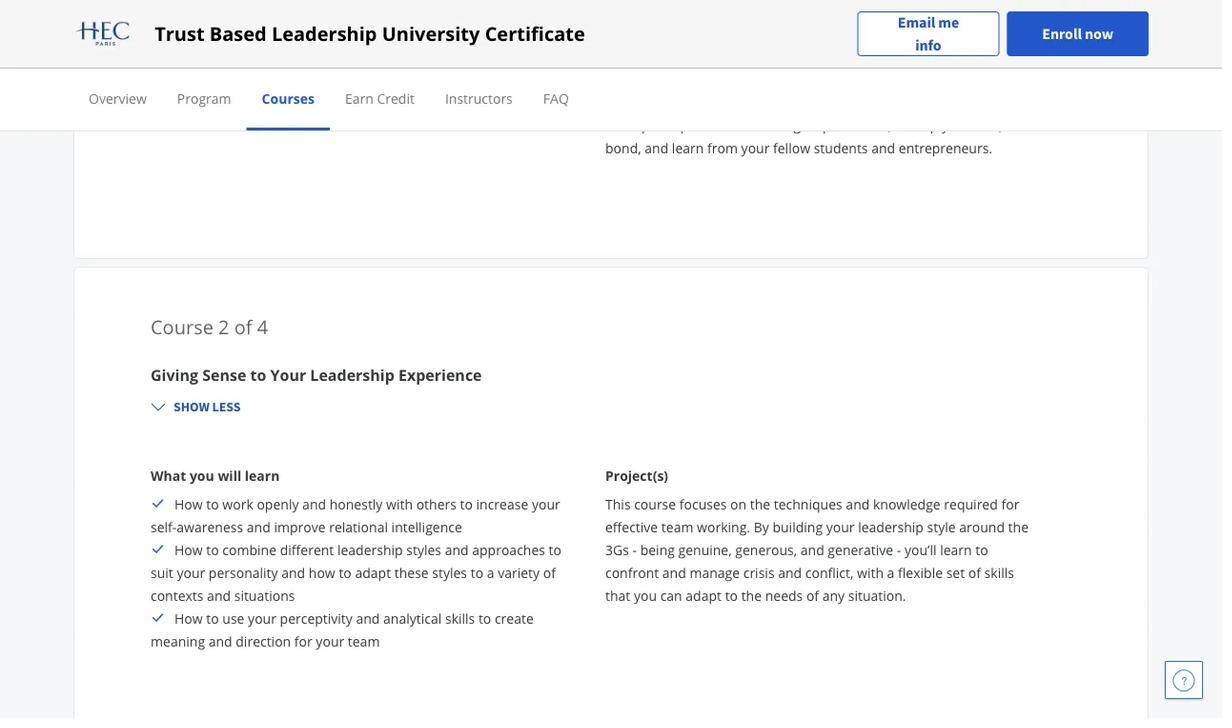 Task type: describe. For each thing, give the bounding box(es) containing it.
overview link
[[89, 89, 147, 107]]

this
[[605, 495, 631, 513]]

in
[[712, 116, 723, 134]]

to left create
[[479, 610, 491, 628]]

learn inside you'll participate in a series of group activities, to help you relax, bond, and learn from your fellow students and entrepreneurs.
[[672, 139, 704, 157]]

show less button
[[143, 390, 248, 424]]

course
[[151, 314, 213, 340]]

working.
[[697, 518, 750, 536]]

conversation,
[[151, 74, 236, 92]]

relier
[[314, 5, 350, 23]]

based
[[210, 20, 267, 47]]

giving
[[151, 365, 198, 386]]

show less
[[174, 399, 241, 416]]

your inside this course focuses on the techniques and knowledge required for effective team working. by building your leadership style around the 3gs - being genuine, generous, and generative - you'll learn to confront and manage crisis and conflict, with a flexible set of skills that you can adapt to the needs of any situation.
[[826, 518, 855, 536]]

required
[[944, 495, 998, 513]]

the inside how to use the savoir-relier methodology to better connect with yourself and others the four steps for successful leadership - introspection, conversation, resilience and responsibility toward value creation
[[248, 5, 268, 23]]

for inside how to use your perceptivity and analytical skills to create meaning and direction for your team
[[294, 633, 312, 651]]

generative
[[828, 541, 894, 559]]

variety
[[498, 564, 540, 582]]

info
[[916, 36, 942, 55]]

how for and
[[174, 610, 203, 628]]

and up can
[[662, 564, 686, 582]]

experience
[[399, 365, 482, 386]]

personality
[[209, 564, 278, 582]]

others inside how to work openly and honestly with others to increase your self-awareness and improve relational intelligence
[[416, 495, 457, 513]]

a inside you'll participate in a series of group activities, to help you relax, bond, and learn from your fellow students and entrepreneurs.
[[727, 116, 734, 134]]

create
[[495, 610, 534, 628]]

faq link
[[543, 89, 569, 107]]

participate
[[642, 116, 708, 134]]

your inside you'll participate in a series of group activities, to help you relax, bond, and learn from your fellow students and entrepreneurs.
[[741, 139, 770, 157]]

leadership inside this course focuses on the techniques and knowledge required for effective team working. by building your leadership style around the 3gs - being genuine, generous, and generative - you'll learn to confront and manage crisis and conflict, with a flexible set of skills that you can adapt to the needs of any situation.
[[858, 518, 924, 536]]

situations
[[234, 587, 295, 605]]

help center image
[[1173, 669, 1196, 692]]

steps
[[231, 51, 264, 69]]

on
[[730, 495, 747, 513]]

methodology
[[353, 5, 436, 23]]

0 vertical spatial styles
[[406, 541, 441, 559]]

2 horizontal spatial -
[[897, 541, 901, 559]]

the right on on the bottom of the page
[[750, 495, 771, 513]]

your inside how to combine different leadership styles and approaches to suit your personality and how to adapt these styles to a variety of contexts and situations
[[177, 564, 205, 582]]

and right meaning
[[209, 633, 232, 651]]

to down manage
[[725, 587, 738, 605]]

others inside how to use the savoir-relier methodology to better connect with yourself and others the four steps for successful leadership - introspection, conversation, resilience and responsibility toward value creation
[[232, 28, 272, 46]]

better
[[456, 5, 494, 23]]

email
[[898, 13, 935, 32]]

giving sense to your leadership experience
[[151, 365, 482, 386]]

use for direction
[[222, 610, 245, 628]]

program link
[[177, 89, 231, 107]]

team inside how to use your perceptivity and analytical skills to create meaning and direction for your team
[[348, 633, 380, 651]]

project(s)
[[605, 467, 668, 485]]

with inside this course focuses on the techniques and knowledge required for effective team working. by building your leadership style around the 3gs - being genuine, generous, and generative - you'll learn to confront and manage crisis and conflict, with a flexible set of skills that you can adapt to the needs of any situation.
[[857, 564, 884, 582]]

enroll
[[1042, 24, 1082, 43]]

around
[[959, 518, 1005, 536]]

your down perceptivity
[[316, 633, 344, 651]]

can
[[660, 587, 682, 605]]

entrepreneurs.
[[899, 139, 993, 157]]

group
[[794, 116, 831, 134]]

you'll
[[905, 541, 937, 559]]

learn inside this course focuses on the techniques and knowledge required for effective team working. by building your leadership style around the 3gs - being genuine, generous, and generative - you'll learn to confront and manage crisis and conflict, with a flexible set of skills that you can adapt to the needs of any situation.
[[940, 541, 972, 559]]

how for self-
[[174, 495, 203, 513]]

to down awareness
[[206, 541, 219, 559]]

toward
[[422, 74, 466, 92]]

connect
[[497, 5, 547, 23]]

approaches
[[472, 541, 545, 559]]

increase
[[476, 495, 528, 513]]

successful
[[289, 51, 352, 69]]

to left your
[[250, 365, 266, 386]]

to right how at left
[[339, 564, 352, 582]]

less
[[212, 399, 241, 416]]

yourself
[[151, 28, 201, 46]]

building
[[773, 518, 823, 536]]

will
[[218, 467, 241, 485]]

1 vertical spatial leadership
[[310, 365, 395, 386]]

and up generative
[[846, 495, 870, 513]]

course 2 of 4
[[151, 314, 268, 340]]

0 horizontal spatial learn
[[245, 467, 280, 485]]

of inside how to combine different leadership styles and approaches to suit your personality and how to adapt these styles to a variety of contexts and situations
[[543, 564, 556, 582]]

contexts
[[151, 587, 204, 605]]

instructors link
[[445, 89, 513, 107]]

and down participate
[[645, 139, 669, 157]]

how to use your perceptivity and analytical skills to create meaning and direction for your team
[[151, 610, 534, 651]]

you inside you'll participate in a series of group activities, to help you relax, bond, and learn from your fellow students and entrepreneurs.
[[942, 116, 965, 134]]

and down intelligence
[[445, 541, 469, 559]]

creation
[[507, 74, 560, 92]]

1 vertical spatial styles
[[432, 564, 467, 582]]

conflict,
[[805, 564, 854, 582]]

students
[[814, 139, 868, 157]]

3gs
[[605, 541, 629, 559]]

help
[[911, 116, 939, 134]]

trust
[[155, 20, 205, 47]]

certificate menu element
[[73, 69, 1149, 131]]

your up direction
[[248, 610, 276, 628]]

work
[[222, 495, 253, 513]]

of right set
[[968, 564, 981, 582]]

confront
[[605, 564, 659, 582]]

relational
[[329, 518, 388, 536]]

you inside this course focuses on the techniques and knowledge required for effective team working. by building your leadership style around the 3gs - being genuine, generous, and generative - you'll learn to confront and manage crisis and conflict, with a flexible set of skills that you can adapt to the needs of any situation.
[[634, 587, 657, 605]]

certificate
[[485, 20, 585, 47]]

and up "needs"
[[778, 564, 802, 582]]

and down building
[[801, 541, 824, 559]]

me
[[938, 13, 959, 32]]

and down successful on the left of the page
[[305, 74, 329, 92]]

email me info
[[898, 13, 959, 55]]

you'll participate in a series of group activities, to help you relax, bond, and learn from your fellow students and entrepreneurs.
[[605, 116, 1002, 157]]

university
[[382, 20, 480, 47]]

fellow
[[773, 139, 810, 157]]

team inside this course focuses on the techniques and knowledge required for effective team working. by building your leadership style around the 3gs - being genuine, generous, and generative - you'll learn to confront and manage crisis and conflict, with a flexible set of skills that you can adapt to the needs of any situation.
[[662, 518, 694, 536]]

to inside you'll participate in a series of group activities, to help you relax, bond, and learn from your fellow students and entrepreneurs.
[[895, 116, 908, 134]]

situation.
[[848, 587, 906, 605]]

earn credit link
[[345, 89, 415, 107]]

courses
[[262, 89, 315, 107]]



Task type: vqa. For each thing, say whether or not it's contained in the screenshot.
ago
no



Task type: locate. For each thing, give the bounding box(es) containing it.
0 vertical spatial learn
[[672, 139, 704, 157]]

leadership right your
[[310, 365, 395, 386]]

bond,
[[605, 139, 641, 157]]

with up intelligence
[[386, 495, 413, 513]]

to down around
[[976, 541, 988, 559]]

leadership down relational
[[337, 541, 403, 559]]

others up steps
[[232, 28, 272, 46]]

honestly
[[330, 495, 383, 513]]

with inside how to work openly and honestly with others to increase your self-awareness and improve relational intelligence
[[386, 495, 413, 513]]

the
[[248, 5, 268, 23], [750, 495, 771, 513], [1008, 518, 1029, 536], [741, 587, 762, 605]]

1 vertical spatial with
[[386, 495, 413, 513]]

any
[[823, 587, 845, 605]]

a left variety
[[487, 564, 494, 582]]

2 vertical spatial for
[[294, 633, 312, 651]]

for down perceptivity
[[294, 633, 312, 651]]

how to use the savoir-relier methodology to better connect with yourself and others the four steps for successful leadership - introspection, conversation, resilience and responsibility toward value creation
[[151, 5, 577, 92]]

of left any
[[806, 587, 819, 605]]

this course focuses on the techniques and knowledge required for effective team working. by building your leadership style around the 3gs - being genuine, generous, and generative - you'll learn to confront and manage crisis and conflict, with a flexible set of skills that you can adapt to the needs of any situation.
[[605, 495, 1029, 605]]

use inside how to use your perceptivity and analytical skills to create meaning and direction for your team
[[222, 610, 245, 628]]

style
[[927, 518, 956, 536]]

series
[[738, 116, 774, 134]]

of right 2
[[234, 314, 252, 340]]

2 horizontal spatial learn
[[940, 541, 972, 559]]

four
[[201, 51, 227, 69]]

your up generative
[[826, 518, 855, 536]]

0 vertical spatial leadership
[[272, 20, 377, 47]]

1 horizontal spatial skills
[[985, 564, 1014, 582]]

0 horizontal spatial for
[[267, 51, 285, 69]]

2 vertical spatial leadership
[[337, 541, 403, 559]]

to right approaches at the left bottom
[[549, 541, 562, 559]]

0 vertical spatial for
[[267, 51, 285, 69]]

2
[[218, 314, 229, 340]]

1 vertical spatial learn
[[245, 467, 280, 485]]

- left you'll
[[897, 541, 901, 559]]

2 horizontal spatial for
[[1001, 495, 1020, 513]]

0 vertical spatial you
[[942, 116, 965, 134]]

1 horizontal spatial you
[[634, 587, 657, 605]]

2 horizontal spatial a
[[887, 564, 895, 582]]

techniques
[[774, 495, 843, 513]]

the down crisis
[[741, 587, 762, 605]]

activities,
[[834, 116, 892, 134]]

analytical
[[383, 610, 442, 628]]

the left savoir-
[[248, 5, 268, 23]]

use inside how to use the savoir-relier methodology to better connect with yourself and others the four steps for successful leadership - introspection, conversation, resilience and responsibility toward value creation
[[222, 5, 245, 23]]

learn down participate
[[672, 139, 704, 157]]

and
[[204, 28, 228, 46], [305, 74, 329, 92], [645, 139, 669, 157], [872, 139, 895, 157], [302, 495, 326, 513], [846, 495, 870, 513], [247, 518, 271, 536], [445, 541, 469, 559], [801, 541, 824, 559], [281, 564, 305, 582], [662, 564, 686, 582], [778, 564, 802, 582], [207, 587, 231, 605], [356, 610, 380, 628], [209, 633, 232, 651]]

adapt down manage
[[686, 587, 722, 605]]

learn
[[672, 139, 704, 157], [245, 467, 280, 485], [940, 541, 972, 559]]

-
[[425, 51, 429, 69], [633, 541, 637, 559], [897, 541, 901, 559]]

your right increase
[[532, 495, 560, 513]]

to up awareness
[[206, 495, 219, 513]]

1 vertical spatial you
[[190, 467, 214, 485]]

- inside how to use the savoir-relier methodology to better connect with yourself and others the four steps for successful leadership - introspection, conversation, resilience and responsibility toward value creation
[[425, 51, 429, 69]]

responsibility
[[332, 74, 418, 92]]

0 horizontal spatial skills
[[445, 610, 475, 628]]

faq
[[543, 89, 569, 107]]

how inside how to use your perceptivity and analytical skills to create meaning and direction for your team
[[174, 610, 203, 628]]

courses link
[[262, 89, 315, 107]]

1 vertical spatial adapt
[[686, 587, 722, 605]]

what
[[151, 467, 186, 485]]

overview
[[89, 89, 147, 107]]

effective
[[605, 518, 658, 536]]

1 vertical spatial leadership
[[858, 518, 924, 536]]

others up intelligence
[[416, 495, 457, 513]]

by
[[754, 518, 769, 536]]

perceptivity
[[280, 610, 353, 628]]

set
[[946, 564, 965, 582]]

how for personality
[[174, 541, 203, 559]]

your down series
[[741, 139, 770, 157]]

- right 3gs
[[633, 541, 637, 559]]

1 horizontal spatial a
[[727, 116, 734, 134]]

to left help on the top of page
[[895, 116, 908, 134]]

1 vertical spatial skills
[[445, 610, 475, 628]]

from
[[707, 139, 738, 157]]

a up "situation."
[[887, 564, 895, 582]]

you left will
[[190, 467, 214, 485]]

the right around
[[1008, 518, 1029, 536]]

now
[[1085, 24, 1114, 43]]

trust based leadership university certificate
[[155, 20, 585, 47]]

of
[[778, 116, 790, 134], [234, 314, 252, 340], [543, 564, 556, 582], [968, 564, 981, 582], [806, 587, 819, 605]]

introspection,
[[433, 51, 519, 69]]

needs
[[765, 587, 803, 605]]

you up the entrepreneurs.
[[942, 116, 965, 134]]

a
[[727, 116, 734, 134], [487, 564, 494, 582], [887, 564, 895, 582]]

leadership down knowledge
[[858, 518, 924, 536]]

2 use from the top
[[222, 610, 245, 628]]

2 vertical spatial you
[[634, 587, 657, 605]]

0 vertical spatial leadership
[[356, 51, 421, 69]]

program
[[177, 89, 231, 107]]

direction
[[236, 633, 291, 651]]

with inside how to use the savoir-relier methodology to better connect with yourself and others the four steps for successful leadership - introspection, conversation, resilience and responsibility toward value creation
[[550, 5, 577, 23]]

1 vertical spatial use
[[222, 610, 245, 628]]

how up meaning
[[174, 610, 203, 628]]

how inside how to combine different leadership styles and approaches to suit your personality and how to adapt these styles to a variety of contexts and situations
[[174, 541, 203, 559]]

how inside how to work openly and honestly with others to increase your self-awareness and improve relational intelligence
[[174, 495, 203, 513]]

instructors
[[445, 89, 513, 107]]

use up direction
[[222, 610, 245, 628]]

you'll
[[605, 116, 638, 134]]

leadership inside how to use the savoir-relier methodology to better connect with yourself and others the four steps for successful leadership - introspection, conversation, resilience and responsibility toward value creation
[[356, 51, 421, 69]]

a inside this course focuses on the techniques and knowledge required for effective team working. by building your leadership style around the 3gs - being genuine, generous, and generative - you'll learn to confront and manage crisis and conflict, with a flexible set of skills that you can adapt to the needs of any situation.
[[887, 564, 895, 582]]

0 horizontal spatial with
[[386, 495, 413, 513]]

2 vertical spatial with
[[857, 564, 884, 582]]

4 how from the top
[[174, 610, 203, 628]]

1 vertical spatial team
[[348, 633, 380, 651]]

use
[[222, 5, 245, 23], [222, 610, 245, 628]]

2 vertical spatial learn
[[940, 541, 972, 559]]

to left increase
[[460, 495, 473, 513]]

adapt left "these"
[[355, 564, 391, 582]]

hec paris image
[[73, 19, 132, 49]]

0 vertical spatial adapt
[[355, 564, 391, 582]]

1 horizontal spatial learn
[[672, 139, 704, 157]]

how down awareness
[[174, 541, 203, 559]]

and down different on the bottom of page
[[281, 564, 305, 582]]

1 horizontal spatial for
[[294, 633, 312, 651]]

enroll now
[[1042, 24, 1114, 43]]

learn up set
[[940, 541, 972, 559]]

skills inside how to use your perceptivity and analytical skills to create meaning and direction for your team
[[445, 610, 475, 628]]

sense
[[202, 365, 246, 386]]

how
[[309, 564, 335, 582]]

and up improve in the left of the page
[[302, 495, 326, 513]]

- down the university
[[425, 51, 429, 69]]

earn
[[345, 89, 374, 107]]

1 vertical spatial others
[[416, 495, 457, 513]]

for inside how to use the savoir-relier methodology to better connect with yourself and others the four steps for successful leadership - introspection, conversation, resilience and responsibility toward value creation
[[267, 51, 285, 69]]

course
[[634, 495, 676, 513]]

team
[[662, 518, 694, 536], [348, 633, 380, 651]]

1 how from the top
[[174, 5, 203, 23]]

team up 'being'
[[662, 518, 694, 536]]

leadership up successful on the left of the page
[[272, 20, 377, 47]]

leadership
[[356, 51, 421, 69], [858, 518, 924, 536], [337, 541, 403, 559]]

0 vertical spatial with
[[550, 5, 577, 23]]

styles right "these"
[[432, 564, 467, 582]]

how inside how to use the savoir-relier methodology to better connect with yourself and others the four steps for successful leadership - introspection, conversation, resilience and responsibility toward value creation
[[174, 5, 203, 23]]

how to combine different leadership styles and approaches to suit your personality and how to adapt these styles to a variety of contexts and situations
[[151, 541, 562, 605]]

of inside you'll participate in a series of group activities, to help you relax, bond, and learn from your fellow students and entrepreneurs.
[[778, 116, 790, 134]]

earn credit
[[345, 89, 415, 107]]

savoir-
[[272, 5, 314, 23]]

0 horizontal spatial a
[[487, 564, 494, 582]]

adapt inside this course focuses on the techniques and knowledge required for effective team working. by building your leadership style around the 3gs - being genuine, generous, and generative - you'll learn to confront and manage crisis and conflict, with a flexible set of skills that you can adapt to the needs of any situation.
[[686, 587, 722, 605]]

that
[[605, 587, 630, 605]]

the
[[174, 51, 198, 69]]

to right trust
[[206, 5, 219, 23]]

1 vertical spatial for
[[1001, 495, 1020, 513]]

being
[[640, 541, 675, 559]]

and up four
[[204, 28, 228, 46]]

email me info button
[[858, 11, 999, 57]]

and left analytical
[[356, 610, 380, 628]]

how
[[174, 5, 203, 23], [174, 495, 203, 513], [174, 541, 203, 559], [174, 610, 203, 628]]

and up combine at bottom
[[247, 518, 271, 536]]

1 horizontal spatial adapt
[[686, 587, 722, 605]]

1 horizontal spatial team
[[662, 518, 694, 536]]

value
[[469, 74, 504, 92]]

a right in
[[727, 116, 734, 134]]

1 horizontal spatial with
[[550, 5, 577, 23]]

manage
[[690, 564, 740, 582]]

skills right analytical
[[445, 610, 475, 628]]

flexible
[[898, 564, 943, 582]]

of right variety
[[543, 564, 556, 582]]

and down personality
[[207, 587, 231, 605]]

resilience
[[240, 74, 302, 92]]

to down approaches at the left bottom
[[471, 564, 483, 582]]

openly
[[257, 495, 299, 513]]

of up fellow at the top of page
[[778, 116, 790, 134]]

0 horizontal spatial adapt
[[355, 564, 391, 582]]

relax,
[[968, 116, 1002, 134]]

2 horizontal spatial you
[[942, 116, 965, 134]]

to down personality
[[206, 610, 219, 628]]

0 vertical spatial use
[[222, 5, 245, 23]]

0 horizontal spatial -
[[425, 51, 429, 69]]

0 vertical spatial skills
[[985, 564, 1014, 582]]

use up steps
[[222, 5, 245, 23]]

1 horizontal spatial others
[[416, 495, 457, 513]]

self-
[[151, 518, 177, 536]]

skills
[[985, 564, 1014, 582], [445, 610, 475, 628]]

leadership inside how to combine different leadership styles and approaches to suit your personality and how to adapt these styles to a variety of contexts and situations
[[337, 541, 403, 559]]

you
[[942, 116, 965, 134], [190, 467, 214, 485], [634, 587, 657, 605]]

2 horizontal spatial with
[[857, 564, 884, 582]]

how up awareness
[[174, 495, 203, 513]]

2 how from the top
[[174, 495, 203, 513]]

0 horizontal spatial you
[[190, 467, 214, 485]]

what you will learn
[[151, 467, 280, 485]]

to left "better"
[[439, 5, 452, 23]]

how for yourself
[[174, 5, 203, 23]]

how up yourself
[[174, 5, 203, 23]]

how to work openly and honestly with others to increase your self-awareness and improve relational intelligence
[[151, 495, 560, 536]]

your
[[270, 365, 306, 386]]

generous,
[[735, 541, 797, 559]]

1 horizontal spatial -
[[633, 541, 637, 559]]

your up contexts on the left
[[177, 564, 205, 582]]

learn up openly
[[245, 467, 280, 485]]

0 horizontal spatial team
[[348, 633, 380, 651]]

skills right set
[[985, 564, 1014, 582]]

for up around
[[1001, 495, 1020, 513]]

adapt inside how to combine different leadership styles and approaches to suit your personality and how to adapt these styles to a variety of contexts and situations
[[355, 564, 391, 582]]

show
[[174, 399, 210, 416]]

3 how from the top
[[174, 541, 203, 559]]

team down perceptivity
[[348, 633, 380, 651]]

your inside how to work openly and honestly with others to increase your self-awareness and improve relational intelligence
[[532, 495, 560, 513]]

skills inside this course focuses on the techniques and knowledge required for effective team working. by building your leadership style around the 3gs - being genuine, generous, and generative - you'll learn to confront and manage crisis and conflict, with a flexible set of skills that you can adapt to the needs of any situation.
[[985, 564, 1014, 582]]

1 use from the top
[[222, 5, 245, 23]]

different
[[280, 541, 334, 559]]

with up "situation."
[[857, 564, 884, 582]]

0 vertical spatial others
[[232, 28, 272, 46]]

you left can
[[634, 587, 657, 605]]

others
[[232, 28, 272, 46], [416, 495, 457, 513]]

and down activities,
[[872, 139, 895, 157]]

these
[[394, 564, 429, 582]]

for up resilience
[[267, 51, 285, 69]]

styles
[[406, 541, 441, 559], [432, 564, 467, 582]]

with right connect
[[550, 5, 577, 23]]

combine
[[222, 541, 277, 559]]

0 horizontal spatial others
[[232, 28, 272, 46]]

styles down intelligence
[[406, 541, 441, 559]]

leadership up the responsibility
[[356, 51, 421, 69]]

use for and
[[222, 5, 245, 23]]

a inside how to combine different leadership styles and approaches to suit your personality and how to adapt these styles to a variety of contexts and situations
[[487, 564, 494, 582]]

0 vertical spatial team
[[662, 518, 694, 536]]

for inside this course focuses on the techniques and knowledge required for effective team working. by building your leadership style around the 3gs - being genuine, generous, and generative - you'll learn to confront and manage crisis and conflict, with a flexible set of skills that you can adapt to the needs of any situation.
[[1001, 495, 1020, 513]]

with
[[550, 5, 577, 23], [386, 495, 413, 513], [857, 564, 884, 582]]



